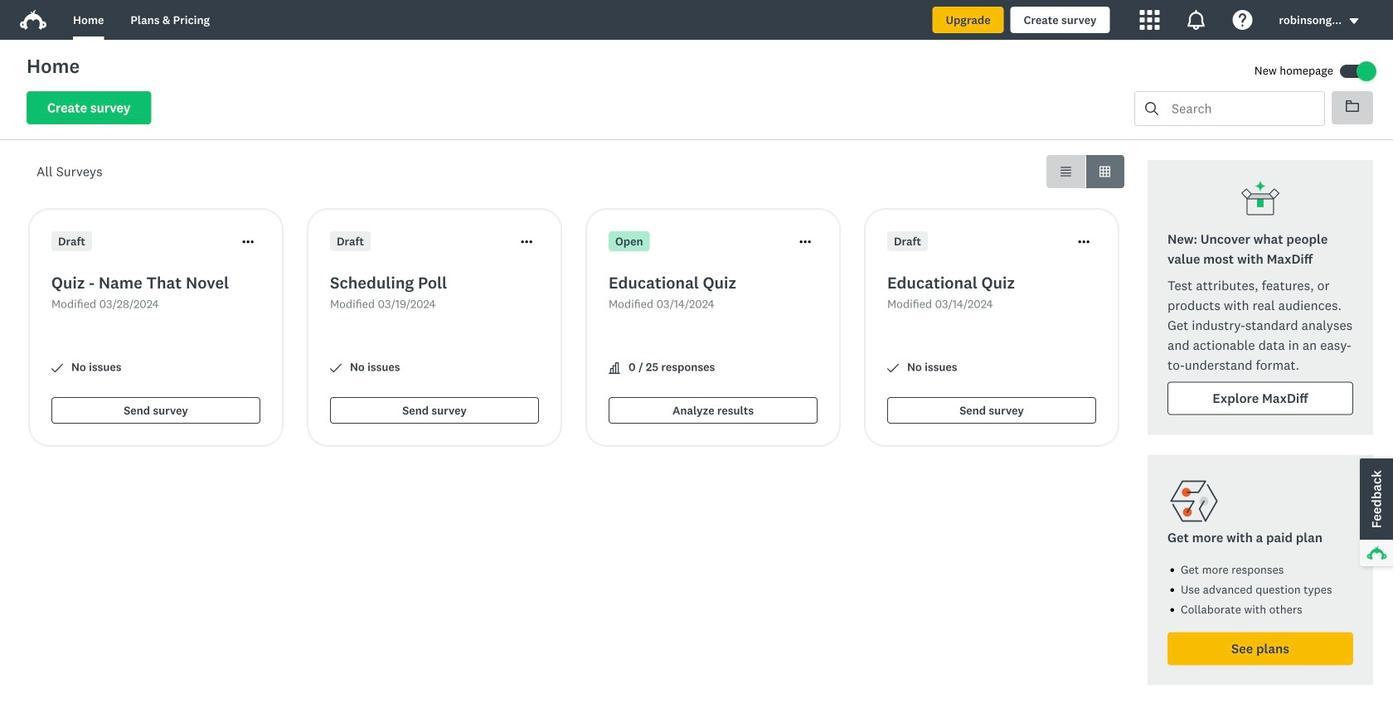 Task type: vqa. For each thing, say whether or not it's contained in the screenshot.
"tooltip"
no



Task type: describe. For each thing, give the bounding box(es) containing it.
no issues image
[[51, 362, 63, 374]]

max diff icon image
[[1241, 180, 1281, 220]]

search image
[[1146, 102, 1159, 115]]

response count image
[[609, 363, 620, 374]]

search image
[[1146, 102, 1159, 115]]

1 brand logo image from the top
[[20, 7, 46, 33]]

help icon image
[[1233, 10, 1253, 30]]

2 no issues image from the left
[[888, 362, 899, 374]]

1 no issues image from the left
[[330, 362, 342, 374]]

Search text field
[[1159, 92, 1325, 125]]



Task type: locate. For each thing, give the bounding box(es) containing it.
2 brand logo image from the top
[[20, 10, 46, 30]]

0 horizontal spatial no issues image
[[330, 362, 342, 374]]

brand logo image
[[20, 7, 46, 33], [20, 10, 46, 30]]

dropdown arrow icon image
[[1349, 15, 1360, 27], [1350, 18, 1359, 24]]

1 horizontal spatial no issues image
[[888, 362, 899, 374]]

folders image
[[1346, 100, 1360, 112]]

response count image
[[609, 362, 620, 374]]

no issues image
[[330, 362, 342, 374], [888, 362, 899, 374]]

notification center icon image
[[1187, 10, 1206, 30]]

folders image
[[1346, 100, 1360, 113]]

response based pricing icon image
[[1168, 475, 1221, 528]]

group
[[1047, 155, 1125, 188]]

products icon image
[[1140, 10, 1160, 30], [1140, 10, 1160, 30]]



